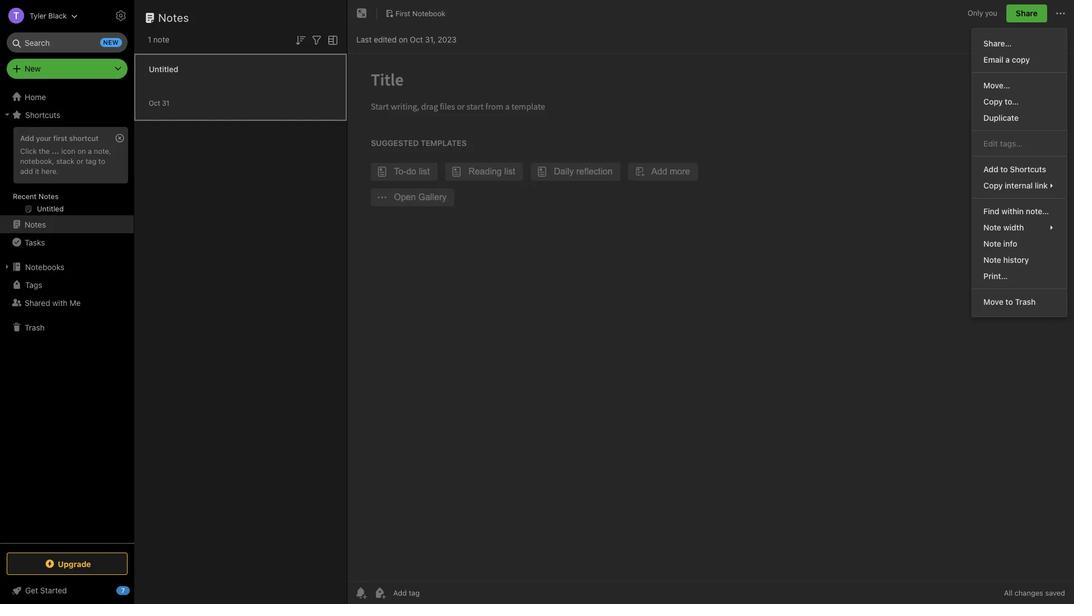 Task type: describe. For each thing, give the bounding box(es) containing it.
Help and Learning task checklist field
[[0, 582, 134, 600]]

oct inside 'note window' element
[[410, 34, 423, 44]]

changes
[[1015, 589, 1044, 598]]

31
[[162, 99, 170, 107]]

recent
[[13, 192, 37, 201]]

note width link
[[973, 219, 1067, 236]]

notebook
[[413, 9, 446, 18]]

note…
[[1026, 207, 1050, 216]]

note info
[[984, 239, 1018, 249]]

Sort options field
[[294, 32, 307, 47]]

note,
[[94, 147, 111, 156]]

add your first shortcut
[[20, 134, 99, 143]]

tags
[[25, 280, 42, 290]]

first
[[396, 9, 411, 18]]

notes link
[[0, 215, 134, 233]]

your
[[36, 134, 51, 143]]

new button
[[7, 59, 128, 79]]

to for move
[[1006, 297, 1014, 307]]

shortcuts inside dropdown list 'menu'
[[1010, 165, 1047, 174]]

edit
[[984, 139, 998, 148]]

Note width field
[[973, 219, 1067, 236]]

note width
[[984, 223, 1024, 232]]

a inside icon on a note, notebook, stack or tag to add it here.
[[88, 147, 92, 156]]

add filters image
[[310, 33, 324, 47]]

edit tags…
[[984, 139, 1023, 148]]

Add tag field
[[392, 588, 476, 598]]

note for note width
[[984, 223, 1002, 232]]

2 vertical spatial notes
[[25, 220, 46, 229]]

add
[[20, 167, 33, 176]]

0 vertical spatial notes
[[158, 11, 189, 24]]

copy internal link
[[984, 181, 1048, 190]]

all changes saved
[[1005, 589, 1066, 598]]

group containing add your first shortcut
[[0, 124, 134, 220]]

find
[[984, 207, 1000, 216]]

copy
[[1012, 55, 1030, 64]]

link
[[1035, 181, 1048, 190]]

edited
[[374, 34, 397, 44]]

all
[[1005, 589, 1013, 598]]

1 note
[[148, 35, 170, 44]]

trash inside trash 'link'
[[25, 323, 45, 332]]

add to shortcuts link
[[973, 161, 1067, 177]]

only
[[968, 9, 984, 17]]

click to collapse image
[[130, 584, 139, 597]]

first notebook
[[396, 9, 446, 18]]

email
[[984, 55, 1004, 64]]

oct 31
[[149, 99, 170, 107]]

within
[[1002, 207, 1024, 216]]

to inside icon on a note, notebook, stack or tag to add it here.
[[98, 157, 105, 166]]

Copy internal link field
[[973, 177, 1067, 194]]

settings image
[[114, 9, 128, 22]]

notebook,
[[20, 157, 54, 166]]

shortcuts button
[[0, 106, 134, 124]]

share…
[[984, 39, 1012, 48]]

tags…
[[1000, 139, 1023, 148]]

last
[[357, 34, 372, 44]]

only you
[[968, 9, 998, 17]]

email a copy link
[[973, 51, 1067, 68]]

duplicate
[[984, 113, 1019, 123]]

home
[[25, 92, 46, 102]]

icon
[[61, 147, 75, 156]]

email a copy
[[984, 55, 1030, 64]]

you
[[986, 9, 998, 17]]

with
[[52, 298, 67, 308]]

copy internal link link
[[973, 177, 1067, 194]]

it
[[35, 167, 39, 176]]

note info link
[[973, 236, 1067, 252]]

saved
[[1046, 589, 1066, 598]]

get started
[[25, 586, 67, 596]]

edit tags… link
[[973, 135, 1067, 152]]

first
[[53, 134, 67, 143]]

7
[[121, 587, 125, 594]]

1
[[148, 35, 151, 44]]

move to trash link
[[973, 294, 1067, 310]]

started
[[40, 586, 67, 596]]

upgrade
[[58, 559, 91, 569]]

shortcut
[[69, 134, 99, 143]]

share… link
[[973, 35, 1067, 51]]

more actions image
[[1054, 7, 1068, 20]]

31,
[[425, 34, 436, 44]]

notes inside group
[[39, 192, 59, 201]]

add to shortcuts
[[984, 165, 1047, 174]]

tyler
[[30, 11, 46, 20]]

View options field
[[324, 32, 340, 47]]

get
[[25, 586, 38, 596]]

on inside 'note window' element
[[399, 34, 408, 44]]

copy for copy to…
[[984, 97, 1003, 106]]



Task type: locate. For each thing, give the bounding box(es) containing it.
untitled
[[149, 64, 178, 74]]

2 copy from the top
[[984, 181, 1003, 190]]

note for note info
[[984, 239, 1002, 249]]

1 vertical spatial on
[[77, 147, 86, 156]]

0 horizontal spatial trash
[[25, 323, 45, 332]]

copy inside field
[[984, 181, 1003, 190]]

trash
[[1016, 297, 1036, 307], [25, 323, 45, 332]]

note
[[153, 35, 170, 44]]

note window element
[[348, 0, 1075, 604]]

1 vertical spatial notes
[[39, 192, 59, 201]]

shortcuts up the copy internal link link
[[1010, 165, 1047, 174]]

Search text field
[[15, 32, 120, 53]]

Account field
[[0, 4, 78, 27]]

0 horizontal spatial a
[[88, 147, 92, 156]]

new
[[25, 64, 41, 73]]

a inside dropdown list 'menu'
[[1006, 55, 1010, 64]]

0 vertical spatial copy
[[984, 97, 1003, 106]]

oct left 31,
[[410, 34, 423, 44]]

share
[[1016, 8, 1038, 18]]

note left info
[[984, 239, 1002, 249]]

1 horizontal spatial shortcuts
[[1010, 165, 1047, 174]]

share button
[[1007, 4, 1048, 22]]

Add filters field
[[310, 32, 324, 47]]

1 horizontal spatial on
[[399, 34, 408, 44]]

or
[[76, 157, 83, 166]]

print…
[[984, 271, 1008, 281]]

add
[[20, 134, 34, 143], [984, 165, 999, 174]]

to down note,
[[98, 157, 105, 166]]

0 vertical spatial oct
[[410, 34, 423, 44]]

1 vertical spatial copy
[[984, 181, 1003, 190]]

1 vertical spatial note
[[984, 239, 1002, 249]]

0 vertical spatial add
[[20, 134, 34, 143]]

1 vertical spatial trash
[[25, 323, 45, 332]]

to…
[[1005, 97, 1019, 106]]

add for add to shortcuts
[[984, 165, 999, 174]]

add down 'edit'
[[984, 165, 999, 174]]

me
[[70, 298, 81, 308]]

copy down move…
[[984, 97, 1003, 106]]

black
[[48, 11, 67, 20]]

a
[[1006, 55, 1010, 64], [88, 147, 92, 156]]

oct left 31
[[149, 99, 160, 107]]

0 vertical spatial a
[[1006, 55, 1010, 64]]

trash down print… 'link'
[[1016, 297, 1036, 307]]

add inside dropdown list 'menu'
[[984, 165, 999, 174]]

0 vertical spatial note
[[984, 223, 1002, 232]]

on right edited
[[399, 34, 408, 44]]

1 note from the top
[[984, 223, 1002, 232]]

copy
[[984, 97, 1003, 106], [984, 181, 1003, 190]]

oct
[[410, 34, 423, 44], [149, 99, 160, 107]]

new
[[103, 39, 119, 46]]

the
[[39, 147, 50, 156]]

trash inside move to trash link
[[1016, 297, 1036, 307]]

move to trash
[[984, 297, 1036, 307]]

move…
[[984, 81, 1011, 90]]

here.
[[41, 167, 59, 176]]

find within note…
[[984, 207, 1050, 216]]

2 note from the top
[[984, 239, 1002, 249]]

expand note image
[[355, 7, 369, 20]]

first notebook button
[[382, 6, 450, 21]]

internal
[[1005, 181, 1033, 190]]

tag
[[85, 157, 96, 166]]

add for add your first shortcut
[[20, 134, 34, 143]]

note down find
[[984, 223, 1002, 232]]

recent notes
[[13, 192, 59, 201]]

on inside icon on a note, notebook, stack or tag to add it here.
[[77, 147, 86, 156]]

add inside group
[[20, 134, 34, 143]]

print… link
[[973, 268, 1067, 284]]

to up copy internal link
[[1001, 165, 1008, 174]]

stack
[[56, 157, 74, 166]]

to
[[98, 157, 105, 166], [1001, 165, 1008, 174], [1006, 297, 1014, 307]]

move
[[984, 297, 1004, 307]]

notes right recent
[[39, 192, 59, 201]]

1 horizontal spatial oct
[[410, 34, 423, 44]]

notes up tasks
[[25, 220, 46, 229]]

Note Editor text field
[[348, 54, 1075, 582]]

expand notebooks image
[[3, 262, 12, 271]]

notes up the note
[[158, 11, 189, 24]]

notes
[[158, 11, 189, 24], [39, 192, 59, 201], [25, 220, 46, 229]]

tree
[[0, 88, 134, 543]]

copy for copy internal link
[[984, 181, 1003, 190]]

1 copy from the top
[[984, 97, 1003, 106]]

note history link
[[973, 252, 1067, 268]]

note up print…
[[984, 255, 1002, 265]]

to for add
[[1001, 165, 1008, 174]]

width
[[1004, 223, 1024, 232]]

click
[[20, 147, 37, 156]]

1 horizontal spatial trash
[[1016, 297, 1036, 307]]

...
[[52, 147, 59, 156]]

tree containing home
[[0, 88, 134, 543]]

click the ...
[[20, 147, 59, 156]]

tasks
[[25, 238, 45, 247]]

duplicate link
[[973, 110, 1067, 126]]

history
[[1004, 255, 1030, 265]]

More actions field
[[1054, 4, 1068, 22]]

1 vertical spatial shortcuts
[[1010, 165, 1047, 174]]

shared with me
[[25, 298, 81, 308]]

dropdown list menu
[[973, 35, 1067, 310]]

1 vertical spatial add
[[984, 165, 999, 174]]

find within note… link
[[973, 203, 1067, 219]]

on up or
[[77, 147, 86, 156]]

move… link
[[973, 77, 1067, 93]]

2 vertical spatial note
[[984, 255, 1002, 265]]

trash link
[[0, 318, 134, 336]]

tags button
[[0, 276, 134, 294]]

upgrade button
[[7, 553, 128, 575]]

0 horizontal spatial shortcuts
[[25, 110, 60, 119]]

0 horizontal spatial oct
[[149, 99, 160, 107]]

group
[[0, 124, 134, 220]]

home link
[[0, 88, 134, 106]]

0 horizontal spatial add
[[20, 134, 34, 143]]

shared with me link
[[0, 294, 134, 312]]

0 horizontal spatial on
[[77, 147, 86, 156]]

info
[[1004, 239, 1018, 249]]

1 vertical spatial oct
[[149, 99, 160, 107]]

1 horizontal spatial add
[[984, 165, 999, 174]]

tasks button
[[0, 233, 134, 251]]

a up tag
[[88, 147, 92, 156]]

2023
[[438, 34, 457, 44]]

a left copy on the top right
[[1006, 55, 1010, 64]]

shortcuts down home
[[25, 110, 60, 119]]

icon on a note, notebook, stack or tag to add it here.
[[20, 147, 111, 176]]

1 vertical spatial a
[[88, 147, 92, 156]]

0 vertical spatial trash
[[1016, 297, 1036, 307]]

shortcuts inside button
[[25, 110, 60, 119]]

copy to… link
[[973, 93, 1067, 110]]

last edited on oct 31, 2023
[[357, 34, 457, 44]]

note for note history
[[984, 255, 1002, 265]]

tyler black
[[30, 11, 67, 20]]

0 vertical spatial shortcuts
[[25, 110, 60, 119]]

note history
[[984, 255, 1030, 265]]

notebooks
[[25, 262, 64, 272]]

copy left internal
[[984, 181, 1003, 190]]

new search field
[[15, 32, 122, 53]]

notebooks link
[[0, 258, 134, 276]]

on
[[399, 34, 408, 44], [77, 147, 86, 156]]

add tag image
[[373, 587, 387, 600]]

trash down shared on the left of page
[[25, 323, 45, 332]]

to right move
[[1006, 297, 1014, 307]]

add a reminder image
[[354, 587, 368, 600]]

shared
[[25, 298, 50, 308]]

3 note from the top
[[984, 255, 1002, 265]]

note inside "field"
[[984, 223, 1002, 232]]

copy to…
[[984, 97, 1019, 106]]

shortcuts
[[25, 110, 60, 119], [1010, 165, 1047, 174]]

add up click
[[20, 134, 34, 143]]

0 vertical spatial on
[[399, 34, 408, 44]]

1 horizontal spatial a
[[1006, 55, 1010, 64]]



Task type: vqa. For each thing, say whether or not it's contained in the screenshot.
topmost tab list
no



